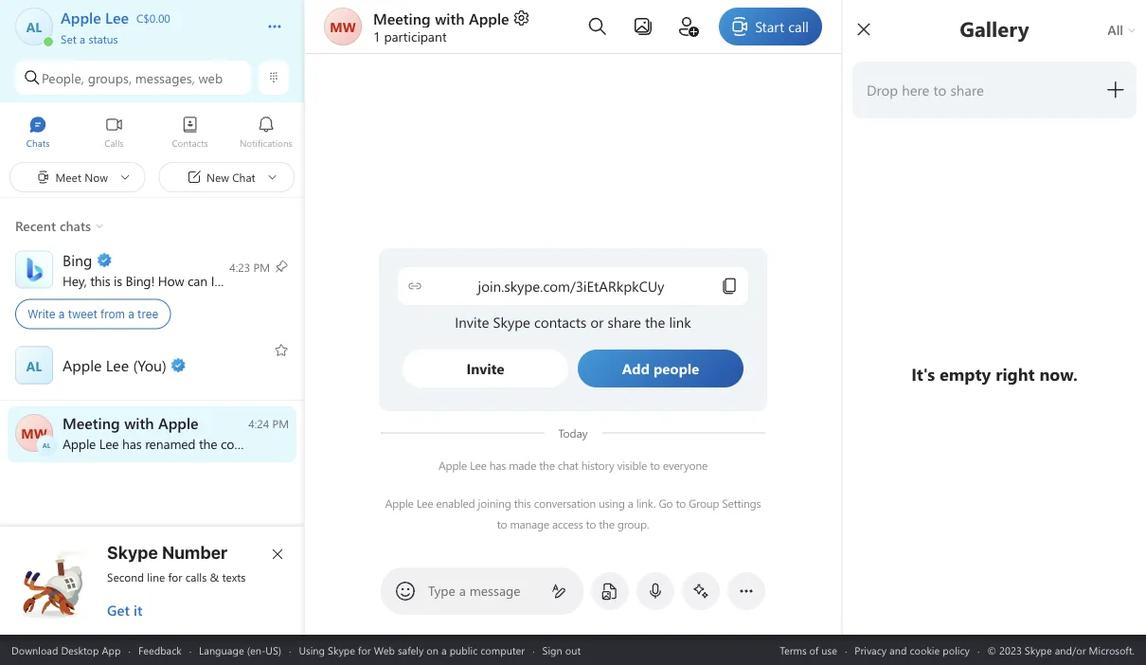 Task type: vqa. For each thing, say whether or not it's contained in the screenshot.
i
yes



Task type: describe. For each thing, give the bounding box(es) containing it.
history
[[582, 458, 615, 473]]

apple for enabled
[[385, 496, 414, 511]]

get it
[[107, 601, 142, 620]]

apple lee enabled joining this conversation using a link. go to group settings to manage access to the group.
[[385, 496, 764, 532]]

terms
[[780, 643, 807, 657]]

how
[[158, 272, 184, 290]]

public
[[450, 643, 478, 657]]

feedback
[[138, 643, 182, 657]]

0 horizontal spatial the
[[540, 458, 555, 473]]

cookie
[[910, 643, 940, 657]]

sign out link
[[543, 643, 581, 657]]

it
[[134, 601, 142, 620]]

&
[[210, 570, 219, 585]]

meeting with apple button
[[373, 8, 531, 28]]

groups,
[[88, 69, 132, 86]]

policy
[[943, 643, 970, 657]]

group
[[689, 496, 720, 511]]

web
[[374, 643, 395, 657]]

for for calls
[[168, 570, 182, 585]]

tree
[[138, 308, 159, 321]]

to right visible
[[650, 458, 660, 473]]

meeting
[[373, 8, 431, 28]]

made
[[509, 458, 537, 473]]

a right type
[[459, 582, 466, 599]]

(en-
[[247, 643, 266, 657]]

the inside apple lee enabled joining this conversation using a link. go to group settings to manage access to the group.
[[599, 517, 615, 532]]

visible
[[618, 458, 647, 473]]

is
[[114, 272, 122, 290]]

1 horizontal spatial skype
[[328, 643, 355, 657]]

of
[[810, 643, 819, 657]]

using
[[299, 643, 325, 657]]

set
[[61, 31, 77, 46]]

apple lee has made the chat history visible to everyone
[[439, 458, 708, 473]]

use
[[822, 643, 838, 657]]

terms of use link
[[780, 643, 838, 657]]

skype number
[[107, 542, 228, 563]]

messages,
[[135, 69, 195, 86]]

number
[[162, 542, 228, 563]]

access
[[553, 517, 583, 532]]

download desktop app
[[11, 643, 121, 657]]

on
[[427, 643, 439, 657]]

go
[[659, 496, 673, 511]]

set a status button
[[61, 27, 248, 46]]

sign out
[[543, 643, 581, 657]]

line
[[147, 570, 165, 585]]

privacy
[[855, 643, 887, 657]]

out
[[566, 643, 581, 657]]

tweet
[[68, 308, 97, 321]]

a right on
[[442, 643, 447, 657]]

a inside button
[[80, 31, 85, 46]]

write a tweet from a tree
[[27, 308, 159, 321]]

chat
[[558, 458, 579, 473]]

lee for has made the chat history visible to everyone
[[470, 458, 487, 473]]

using skype for web safely on a public computer link
[[299, 643, 525, 657]]

this inside apple lee enabled joining this conversation using a link. go to group settings to manage access to the group.
[[514, 496, 531, 511]]

download
[[11, 643, 58, 657]]

set a status
[[61, 31, 118, 46]]

!
[[151, 272, 155, 290]]

language (en-us) link
[[199, 643, 282, 657]]

people,
[[42, 69, 84, 86]]

skype number element
[[16, 542, 289, 620]]

and
[[890, 643, 907, 657]]

second line for calls & texts
[[107, 570, 246, 585]]

0 vertical spatial this
[[90, 272, 110, 290]]

i
[[211, 272, 214, 290]]

texts
[[222, 570, 246, 585]]

Type a message text field
[[429, 582, 536, 601]]

hey, this is bing ! how can i help you today?
[[63, 272, 311, 290]]



Task type: locate. For each thing, give the bounding box(es) containing it.
1 horizontal spatial lee
[[470, 458, 487, 473]]

for
[[168, 570, 182, 585], [358, 643, 371, 657]]

bing
[[126, 272, 151, 290]]

for for web
[[358, 643, 371, 657]]

second
[[107, 570, 144, 585]]

people, groups, messages, web button
[[15, 61, 251, 95]]

sign
[[543, 643, 563, 657]]

for right line
[[168, 570, 182, 585]]

help
[[218, 272, 243, 290]]

message
[[470, 582, 521, 599]]

1 vertical spatial for
[[358, 643, 371, 657]]

the left chat
[[540, 458, 555, 473]]

app
[[102, 643, 121, 657]]

apple right with
[[469, 8, 510, 28]]

using skype for web safely on a public computer
[[299, 643, 525, 657]]

language (en-us)
[[199, 643, 282, 657]]

0 horizontal spatial skype
[[107, 542, 158, 563]]

people, groups, messages, web
[[42, 69, 223, 86]]

skype right using
[[328, 643, 355, 657]]

settings
[[723, 496, 761, 511]]

download desktop app link
[[11, 643, 121, 657]]

1 vertical spatial apple
[[439, 458, 467, 473]]

to right access
[[586, 517, 596, 532]]

can
[[188, 272, 208, 290]]

0 vertical spatial lee
[[470, 458, 487, 473]]

a
[[80, 31, 85, 46], [59, 308, 65, 321], [128, 308, 134, 321], [628, 496, 634, 511], [459, 582, 466, 599], [442, 643, 447, 657]]

apple left enabled
[[385, 496, 414, 511]]

a left tree
[[128, 308, 134, 321]]

us)
[[266, 643, 282, 657]]

a left link.
[[628, 496, 634, 511]]

using
[[599, 496, 625, 511]]

1 horizontal spatial apple
[[439, 458, 467, 473]]

lee for enabled joining this conversation using a link. go to group settings to manage access to the group.
[[417, 496, 433, 511]]

apple for has
[[439, 458, 467, 473]]

this up manage
[[514, 496, 531, 511]]

to right go
[[676, 496, 686, 511]]

feedback link
[[138, 643, 182, 657]]

lee left "has"
[[470, 458, 487, 473]]

1 vertical spatial skype
[[328, 643, 355, 657]]

for inside skype number element
[[168, 570, 182, 585]]

0 horizontal spatial apple
[[385, 496, 414, 511]]

1 vertical spatial lee
[[417, 496, 433, 511]]

web
[[199, 69, 223, 86]]

from
[[100, 308, 125, 321]]

0 horizontal spatial this
[[90, 272, 110, 290]]

calls
[[186, 570, 207, 585]]

0 horizontal spatial lee
[[417, 496, 433, 511]]

1 vertical spatial this
[[514, 496, 531, 511]]

0 vertical spatial for
[[168, 570, 182, 585]]

for left "web" in the left of the page
[[358, 643, 371, 657]]

safely
[[398, 643, 424, 657]]

terms of use
[[780, 643, 838, 657]]

0 vertical spatial the
[[540, 458, 555, 473]]

0 vertical spatial apple
[[469, 8, 510, 28]]

hey,
[[63, 272, 87, 290]]

2 vertical spatial apple
[[385, 496, 414, 511]]

privacy and cookie policy link
[[855, 643, 970, 657]]

a right write
[[59, 308, 65, 321]]

today?
[[270, 272, 308, 290]]

skype inside skype number element
[[107, 542, 158, 563]]

0 horizontal spatial for
[[168, 570, 182, 585]]

lee inside apple lee enabled joining this conversation using a link. go to group settings to manage access to the group.
[[417, 496, 433, 511]]

to
[[650, 458, 660, 473], [676, 496, 686, 511], [497, 517, 507, 532], [586, 517, 596, 532]]

1 horizontal spatial the
[[599, 517, 615, 532]]

conversation
[[534, 496, 596, 511]]

0 vertical spatial skype
[[107, 542, 158, 563]]

2 horizontal spatial apple
[[469, 8, 510, 28]]

the
[[540, 458, 555, 473], [599, 517, 615, 532]]

get
[[107, 601, 130, 620]]

joining
[[478, 496, 511, 511]]

everyone
[[663, 458, 708, 473]]

status
[[89, 31, 118, 46]]

1 horizontal spatial this
[[514, 496, 531, 511]]

lee
[[470, 458, 487, 473], [417, 496, 433, 511]]

tab list
[[0, 107, 304, 159]]

privacy and cookie policy
[[855, 643, 970, 657]]

apple
[[469, 8, 510, 28], [439, 458, 467, 473], [385, 496, 414, 511]]

a inside apple lee enabled joining this conversation using a link. go to group settings to manage access to the group.
[[628, 496, 634, 511]]

manage
[[510, 517, 550, 532]]

1 vertical spatial the
[[599, 517, 615, 532]]

with
[[435, 8, 465, 28]]

this
[[90, 272, 110, 290], [514, 496, 531, 511]]

meeting with apple
[[373, 8, 510, 28]]

the down 'using'
[[599, 517, 615, 532]]

apple up enabled
[[439, 458, 467, 473]]

skype
[[107, 542, 158, 563], [328, 643, 355, 657]]

you
[[246, 272, 267, 290]]

apple inside apple lee enabled joining this conversation using a link. go to group settings to manage access to the group.
[[385, 496, 414, 511]]

group.
[[618, 517, 649, 532]]

has
[[490, 458, 506, 473]]

computer
[[481, 643, 525, 657]]

desktop
[[61, 643, 99, 657]]

type a message
[[428, 582, 521, 599]]

link.
[[637, 496, 656, 511]]

a right the set
[[80, 31, 85, 46]]

language
[[199, 643, 244, 657]]

to down joining
[[497, 517, 507, 532]]

write
[[27, 308, 55, 321]]

lee left enabled
[[417, 496, 433, 511]]

type
[[428, 582, 456, 599]]

1 horizontal spatial for
[[358, 643, 371, 657]]

this left is
[[90, 272, 110, 290]]

enabled
[[436, 496, 475, 511]]

skype up second
[[107, 542, 158, 563]]



